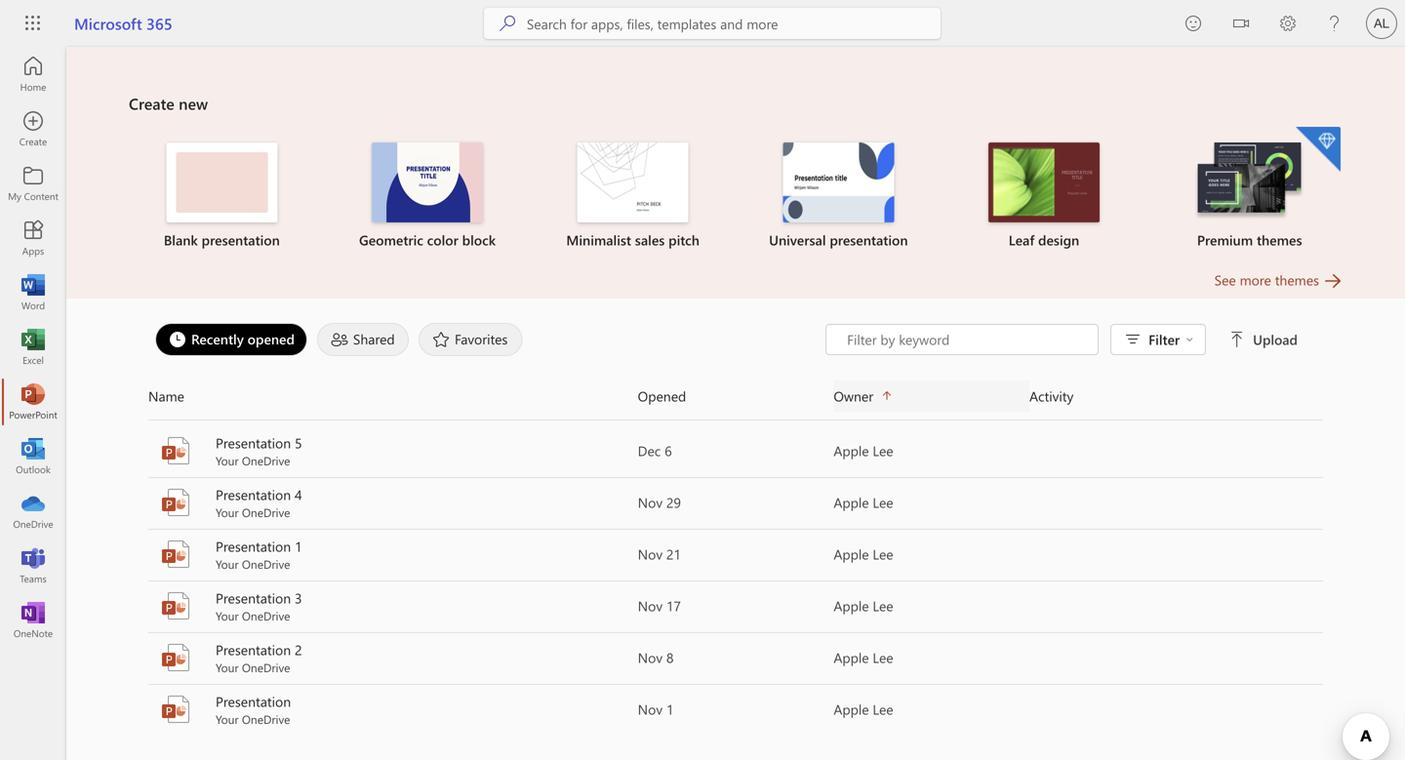 Task type: vqa. For each thing, say whether or not it's contained in the screenshot.


Task type: describe. For each thing, give the bounding box(es) containing it.
leaf
[[1009, 231, 1035, 249]]

your for presentation 5
[[216, 453, 239, 468]]

apple for nov 1
[[834, 700, 869, 718]]

teams image
[[23, 556, 43, 576]]

new
[[179, 93, 208, 114]]

nov 17
[[638, 597, 681, 615]]

onedrive for 4
[[242, 505, 290, 520]]

name presentation 4 cell
[[148, 485, 638, 520]]

Filter by keyword text field
[[845, 330, 1088, 349]]

home image
[[23, 64, 43, 84]]

premium templates diamond image
[[1296, 127, 1341, 172]]

your for presentation 4
[[216, 505, 239, 520]]

recently opened
[[191, 330, 295, 348]]

block
[[462, 231, 496, 249]]

apple for dec 6
[[834, 442, 869, 460]]

my content image
[[23, 174, 43, 193]]

onedrive for 1
[[242, 556, 290, 572]]

lee for 29
[[873, 493, 894, 511]]

blank
[[164, 231, 198, 249]]

al button
[[1359, 0, 1405, 47]]

minimalist sales pitch element
[[542, 142, 724, 250]]

al
[[1374, 16, 1390, 31]]

filter
[[1149, 330, 1180, 348]]

leaf design image
[[989, 142, 1100, 223]]

geometric color block image
[[372, 142, 483, 223]]

opened button
[[638, 381, 834, 412]]

owner button
[[834, 381, 1030, 412]]

your for presentation 2
[[216, 660, 239, 675]]

see
[[1215, 271, 1236, 289]]

presentation 2 your onedrive
[[216, 641, 302, 675]]

sales
[[635, 231, 665, 249]]

lee for 21
[[873, 545, 894, 563]]

none search field inside microsoft 365 banner
[[484, 8, 941, 39]]

nov for nov 21
[[638, 545, 663, 563]]

nov for nov 8
[[638, 649, 663, 667]]

nov for nov 17
[[638, 597, 663, 615]]

powerpoint image for presentation 1
[[160, 539, 191, 570]]

presentation 4 your onedrive
[[216, 486, 302, 520]]

premium
[[1197, 231, 1253, 249]]

shared element
[[317, 323, 409, 356]]

recently
[[191, 330, 244, 348]]

 button
[[1218, 0, 1265, 50]]

opened
[[638, 387, 686, 405]]

apple lee for nov 17
[[834, 597, 894, 615]]

activity, column 4 of 4 column header
[[1030, 381, 1323, 412]]

apple lee for nov 8
[[834, 649, 894, 667]]

name presentation 5 cell
[[148, 433, 638, 468]]

favorites
[[455, 330, 508, 348]]

 upload
[[1230, 330, 1298, 348]]

activity
[[1030, 387, 1074, 405]]

apple lee for nov 1
[[834, 700, 894, 718]]

apple for nov 8
[[834, 649, 869, 667]]

shared tab
[[312, 323, 414, 356]]

blank presentation element
[[131, 142, 313, 250]]

name button
[[148, 381, 638, 412]]

universal presentation
[[769, 231, 908, 249]]

onedrive for 5
[[242, 453, 290, 468]]

leaf design
[[1009, 231, 1080, 249]]

presentation 1 your onedrive
[[216, 537, 302, 572]]

minimalist sales pitch
[[566, 231, 700, 249]]

owner
[[834, 387, 874, 405]]

your inside presentation your onedrive
[[216, 712, 239, 727]]

displaying 6 out of 13 files. status
[[826, 324, 1302, 355]]

presentation for presentation 5
[[216, 434, 291, 452]]

create new application
[[0, 47, 1405, 760]]

presentation for presentation 4
[[216, 486, 291, 504]]

powerpoint image down excel icon
[[23, 392, 43, 412]]

nov 21
[[638, 545, 681, 563]]

nov 8
[[638, 649, 674, 667]]

powerpoint image for presentation 2
[[160, 642, 191, 673]]

create new
[[129, 93, 208, 114]]

premium themes element
[[1159, 127, 1341, 250]]

powerpoint image for presentation
[[160, 694, 191, 725]]

leaf design element
[[953, 142, 1135, 250]]

apple for nov 17
[[834, 597, 869, 615]]

onenote image
[[23, 611, 43, 631]]

geometric color block element
[[336, 142, 519, 250]]

powerpoint image for presentation 5
[[160, 435, 191, 467]]

apps image
[[23, 228, 43, 248]]

powerpoint image for presentation 3
[[160, 590, 191, 622]]

excel image
[[23, 338, 43, 357]]

presentation for presentation 1
[[216, 537, 291, 555]]

color
[[427, 231, 459, 249]]

microsoft 365
[[74, 13, 172, 34]]

presentation 3 your onedrive
[[216, 589, 302, 624]]

opened
[[248, 330, 295, 348]]

lee for 17
[[873, 597, 894, 615]]

more
[[1240, 271, 1272, 289]]



Task type: locate. For each thing, give the bounding box(es) containing it.
outlook image
[[23, 447, 43, 467]]

themes right more
[[1275, 271, 1320, 289]]

3 onedrive from the top
[[242, 556, 290, 572]]

your inside "presentation 1 your onedrive"
[[216, 556, 239, 572]]

onedrive image
[[23, 502, 43, 521]]

1 vertical spatial 1
[[666, 700, 674, 718]]

microsoft 365 banner
[[0, 0, 1405, 50]]

powerpoint image inside name presentation 4 cell
[[160, 487, 191, 518]]

1 your from the top
[[216, 453, 239, 468]]

presentation your onedrive
[[216, 692, 291, 727]]

powerpoint image left "presentation 1 your onedrive"
[[160, 539, 191, 570]]

5 apple from the top
[[834, 649, 869, 667]]

lee for 8
[[873, 649, 894, 667]]

create new main content
[[66, 47, 1405, 736]]

3 apple lee from the top
[[834, 545, 894, 563]]

1 horizontal spatial 1
[[666, 700, 674, 718]]

powerpoint image left presentation 3 your onedrive
[[160, 590, 191, 622]]

4 onedrive from the top
[[242, 608, 290, 624]]

presentation for blank presentation
[[202, 231, 280, 249]]


[[1230, 332, 1246, 347]]

1 up 3
[[295, 537, 302, 555]]

list inside create new main content
[[129, 125, 1343, 269]]

6 your from the top
[[216, 712, 239, 727]]

3 powerpoint image from the top
[[160, 642, 191, 673]]

create
[[129, 93, 174, 114]]

tab list
[[150, 318, 826, 361]]

see more themes button
[[1215, 269, 1343, 291]]

your down "presentation 2 your onedrive"
[[216, 712, 239, 727]]

see more themes
[[1215, 271, 1320, 289]]

themes inside 'element'
[[1257, 231, 1302, 249]]

3
[[295, 589, 302, 607]]

list containing blank presentation
[[129, 125, 1343, 269]]

onedrive up "presentation 1 your onedrive"
[[242, 505, 290, 520]]

5
[[295, 434, 302, 452]]

presentation inside presentation 3 your onedrive
[[216, 589, 291, 607]]

powerpoint image
[[160, 435, 191, 467], [160, 590, 191, 622], [160, 642, 191, 673]]

onedrive inside "presentation 1 your onedrive"
[[242, 556, 290, 572]]

2 powerpoint image from the top
[[160, 590, 191, 622]]

21
[[666, 545, 681, 563]]

your inside "presentation 4 your onedrive"
[[216, 505, 239, 520]]

name presentation cell
[[148, 692, 638, 727]]

powerpoint image left presentation your onedrive
[[160, 694, 191, 725]]

1 vertical spatial themes
[[1275, 271, 1320, 289]]

navigation inside create new application
[[0, 47, 66, 648]]

1 for presentation 1 your onedrive
[[295, 537, 302, 555]]

1 horizontal spatial presentation
[[830, 231, 908, 249]]

favorites tab
[[414, 323, 527, 356]]

word image
[[23, 283, 43, 303]]

nov
[[638, 493, 663, 511], [638, 545, 663, 563], [638, 597, 663, 615], [638, 649, 663, 667], [638, 700, 663, 718]]

3 your from the top
[[216, 556, 239, 572]]

4 apple lee from the top
[[834, 597, 894, 615]]

tab list containing recently opened
[[150, 318, 826, 361]]

your up presentation 3 your onedrive
[[216, 556, 239, 572]]

pitch
[[669, 231, 700, 249]]

your for presentation 1
[[216, 556, 239, 572]]

nov 29
[[638, 493, 681, 511]]

apple for nov 29
[[834, 493, 869, 511]]

your
[[216, 453, 239, 468], [216, 505, 239, 520], [216, 556, 239, 572], [216, 608, 239, 624], [216, 660, 239, 675], [216, 712, 239, 727]]

universal presentation image
[[783, 142, 894, 223]]

1 onedrive from the top
[[242, 453, 290, 468]]

nov for nov 29
[[638, 493, 663, 511]]

4 presentation from the top
[[216, 589, 291, 607]]

recently opened element
[[155, 323, 307, 356]]

your up "presentation 2 your onedrive"
[[216, 608, 239, 624]]

your inside presentation 5 your onedrive
[[216, 453, 239, 468]]

lee
[[873, 442, 894, 460], [873, 493, 894, 511], [873, 545, 894, 563], [873, 597, 894, 615], [873, 649, 894, 667], [873, 700, 894, 718]]

2 vertical spatial powerpoint image
[[160, 642, 191, 673]]

row containing name
[[148, 381, 1323, 421]]

row
[[148, 381, 1323, 421]]

powerpoint image inside name presentation 5 cell
[[160, 435, 191, 467]]

powerpoint image inside the "name presentation 1" cell
[[160, 539, 191, 570]]

powerpoint image inside name presentation cell
[[160, 694, 191, 725]]

5 your from the top
[[216, 660, 239, 675]]

minimalist
[[566, 231, 631, 249]]

4 nov from the top
[[638, 649, 663, 667]]

your up presentation your onedrive
[[216, 660, 239, 675]]

6 presentation from the top
[[216, 692, 291, 711]]

navigation
[[0, 47, 66, 648]]

onedrive inside presentation your onedrive
[[242, 712, 290, 727]]

presentation for presentation 3
[[216, 589, 291, 607]]

presentation inside presentation 5 your onedrive
[[216, 434, 291, 452]]

apple
[[834, 442, 869, 460], [834, 493, 869, 511], [834, 545, 869, 563], [834, 597, 869, 615], [834, 649, 869, 667], [834, 700, 869, 718]]

presentation
[[216, 434, 291, 452], [216, 486, 291, 504], [216, 537, 291, 555], [216, 589, 291, 607], [216, 641, 291, 659], [216, 692, 291, 711]]

apple lee for nov 29
[[834, 493, 894, 511]]

presentation 5 your onedrive
[[216, 434, 302, 468]]

lee for 6
[[873, 442, 894, 460]]

powerpoint image inside name presentation 2 cell
[[160, 642, 191, 673]]

presentation down presentation 5 your onedrive
[[216, 486, 291, 504]]

1 apple from the top
[[834, 442, 869, 460]]

1 lee from the top
[[873, 442, 894, 460]]

presentation for presentation 2
[[216, 641, 291, 659]]

6 apple lee from the top
[[834, 700, 894, 718]]

nov left the 17
[[638, 597, 663, 615]]

onedrive for 2
[[242, 660, 290, 675]]

presentation inside "presentation 4 your onedrive"
[[216, 486, 291, 504]]

5 lee from the top
[[873, 649, 894, 667]]

premium themes image
[[1194, 142, 1306, 221]]

onedrive up "presentation 2 your onedrive"
[[242, 608, 290, 624]]

lee for 1
[[873, 700, 894, 718]]

6 onedrive from the top
[[242, 712, 290, 727]]

1 for nov 1
[[666, 700, 674, 718]]

2 your from the top
[[216, 505, 239, 520]]

shared
[[353, 330, 395, 348]]

5 nov from the top
[[638, 700, 663, 718]]

create image
[[23, 119, 43, 139]]

2 apple from the top
[[834, 493, 869, 511]]

your inside presentation 3 your onedrive
[[216, 608, 239, 624]]

6
[[665, 442, 672, 460]]

4 your from the top
[[216, 608, 239, 624]]


[[1234, 16, 1249, 31]]

your inside "presentation 2 your onedrive"
[[216, 660, 239, 675]]

presentation inside "presentation 1 your onedrive"
[[216, 537, 291, 555]]

upload
[[1253, 330, 1298, 348]]

recently opened tab
[[150, 323, 312, 356]]

3 nov from the top
[[638, 597, 663, 615]]

Search box. Suggestions appear as you type. search field
[[527, 8, 941, 39]]

6 apple from the top
[[834, 700, 869, 718]]

0 horizontal spatial presentation
[[202, 231, 280, 249]]

onedrive inside "presentation 2 your onedrive"
[[242, 660, 290, 675]]

1 apple lee from the top
[[834, 442, 894, 460]]

2 onedrive from the top
[[242, 505, 290, 520]]

universal
[[769, 231, 826, 249]]

presentation
[[202, 231, 280, 249], [830, 231, 908, 249]]

geometric color block
[[359, 231, 496, 249]]

name
[[148, 387, 184, 405]]

powerpoint image
[[23, 392, 43, 412], [160, 487, 191, 518], [160, 539, 191, 570], [160, 694, 191, 725]]

2 nov from the top
[[638, 545, 663, 563]]

presentation down "presentation 4 your onedrive"
[[216, 537, 291, 555]]

presentation down "presentation 1 your onedrive"
[[216, 589, 291, 607]]

favorites element
[[419, 323, 523, 356]]

name presentation 2 cell
[[148, 640, 638, 675]]

your up "presentation 4 your onedrive"
[[216, 453, 239, 468]]

29
[[666, 493, 681, 511]]

1 down the 8
[[666, 700, 674, 718]]

17
[[666, 597, 681, 615]]

onedrive for 3
[[242, 608, 290, 624]]

presentation left 5
[[216, 434, 291, 452]]

2
[[295, 641, 302, 659]]

0 horizontal spatial 1
[[295, 537, 302, 555]]

onedrive inside presentation 3 your onedrive
[[242, 608, 290, 624]]

nov 1
[[638, 700, 674, 718]]

1 presentation from the top
[[216, 434, 291, 452]]

8
[[666, 649, 674, 667]]

filter 
[[1149, 330, 1194, 348]]

dec
[[638, 442, 661, 460]]

4 lee from the top
[[873, 597, 894, 615]]

name presentation 1 cell
[[148, 537, 638, 572]]

nov down the 'nov 8'
[[638, 700, 663, 718]]

1 nov from the top
[[638, 493, 663, 511]]

nov left 29
[[638, 493, 663, 511]]

2 lee from the top
[[873, 493, 894, 511]]

4 apple from the top
[[834, 597, 869, 615]]

presentation down "universal presentation" image
[[830, 231, 908, 249]]

1
[[295, 537, 302, 555], [666, 700, 674, 718]]

1 vertical spatial powerpoint image
[[160, 590, 191, 622]]

geometric
[[359, 231, 423, 249]]

0 vertical spatial themes
[[1257, 231, 1302, 249]]

name presentation 3 cell
[[148, 589, 638, 624]]

universal presentation element
[[748, 142, 930, 250]]

blank presentation
[[164, 231, 280, 249]]

presentation for presentation
[[216, 692, 291, 711]]

0 vertical spatial powerpoint image
[[160, 435, 191, 467]]

365
[[146, 13, 172, 34]]

nov left the 8
[[638, 649, 663, 667]]

presentation down presentation 3 your onedrive
[[216, 641, 291, 659]]

5 presentation from the top
[[216, 641, 291, 659]]

apple lee
[[834, 442, 894, 460], [834, 493, 894, 511], [834, 545, 894, 563], [834, 597, 894, 615], [834, 649, 894, 667], [834, 700, 894, 718]]

themes
[[1257, 231, 1302, 249], [1275, 271, 1320, 289]]

6 lee from the top
[[873, 700, 894, 718]]

onedrive
[[242, 453, 290, 468], [242, 505, 290, 520], [242, 556, 290, 572], [242, 608, 290, 624], [242, 660, 290, 675], [242, 712, 290, 727]]

powerpoint image inside name presentation 3 cell
[[160, 590, 191, 622]]

presentation down "presentation 2 your onedrive"
[[216, 692, 291, 711]]

presentation inside "presentation 2 your onedrive"
[[216, 641, 291, 659]]

onedrive down "presentation 2 your onedrive"
[[242, 712, 290, 727]]

your for presentation 3
[[216, 608, 239, 624]]

list
[[129, 125, 1343, 269]]

4
[[295, 486, 302, 504]]

onedrive inside presentation 5 your onedrive
[[242, 453, 290, 468]]

row inside create new main content
[[148, 381, 1323, 421]]

nov left 21
[[638, 545, 663, 563]]

powerpoint image left "presentation 2 your onedrive"
[[160, 642, 191, 673]]

powerpoint image down name
[[160, 435, 191, 467]]

onedrive inside "presentation 4 your onedrive"
[[242, 505, 290, 520]]

powerpoint image for presentation 4
[[160, 487, 191, 518]]

5 apple lee from the top
[[834, 649, 894, 667]]

1 presentation from the left
[[202, 231, 280, 249]]

presentation right blank on the top left
[[202, 231, 280, 249]]

onedrive up presentation 3 your onedrive
[[242, 556, 290, 572]]

microsoft
[[74, 13, 142, 34]]

themes up 'see more themes' button
[[1257, 231, 1302, 249]]

2 presentation from the left
[[830, 231, 908, 249]]

themes inside button
[[1275, 271, 1320, 289]]

2 apple lee from the top
[[834, 493, 894, 511]]

3 apple from the top
[[834, 545, 869, 563]]

nov for nov 1
[[638, 700, 663, 718]]

1 inside "presentation 1 your onedrive"
[[295, 537, 302, 555]]

powerpoint image left "presentation 4 your onedrive"
[[160, 487, 191, 518]]


[[1186, 336, 1194, 344]]

minimalist sales pitch image
[[577, 142, 689, 223]]

5 onedrive from the top
[[242, 660, 290, 675]]

1 powerpoint image from the top
[[160, 435, 191, 467]]

design
[[1038, 231, 1080, 249]]

3 lee from the top
[[873, 545, 894, 563]]

presentation for universal presentation
[[830, 231, 908, 249]]

tab list inside create new main content
[[150, 318, 826, 361]]

dec 6
[[638, 442, 672, 460]]

None search field
[[484, 8, 941, 39]]

apple for nov 21
[[834, 545, 869, 563]]

2 presentation from the top
[[216, 486, 291, 504]]

premium themes
[[1197, 231, 1302, 249]]

0 vertical spatial 1
[[295, 537, 302, 555]]

apple lee for nov 21
[[834, 545, 894, 563]]

onedrive up "presentation 4 your onedrive"
[[242, 453, 290, 468]]

onedrive up presentation your onedrive
[[242, 660, 290, 675]]

your up "presentation 1 your onedrive"
[[216, 505, 239, 520]]

apple lee for dec 6
[[834, 442, 894, 460]]

3 presentation from the top
[[216, 537, 291, 555]]



